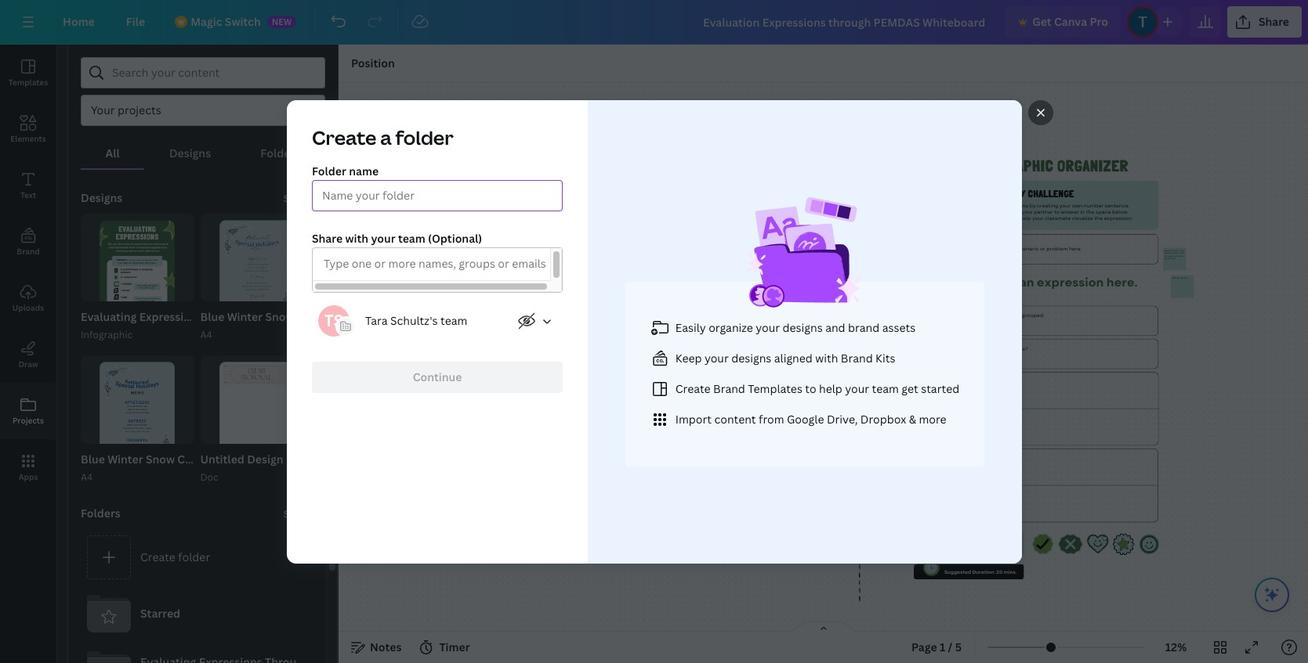 Task type: vqa. For each thing, say whether or not it's contained in the screenshot.


Task type: describe. For each thing, give the bounding box(es) containing it.
your down by
[[1032, 215, 1043, 222]]

1 vertical spatial blue winter snow christmas menu group
[[81, 356, 264, 486]]

0 vertical spatial organizer
[[1057, 157, 1128, 176]]

brand button
[[0, 214, 56, 270]]

answer
[[1061, 209, 1079, 216]]

of
[[637, 224, 643, 231]]

organizer,
[[638, 217, 664, 224]]

get
[[1032, 14, 1052, 29]]

1 vertical spatial menu
[[234, 452, 264, 467]]

challenge inside challenge a friend or a classmate by creating your own number sentence. type the expression you want your partner to answer in the space below. you may add a story or trivia to help your classmate visualize the expression.
[[944, 202, 970, 209]]

want
[[1007, 209, 1020, 216]]

1 vertical spatial now, multiply or divide!
[[951, 379, 1009, 386]]

0 vertical spatial did
[[539, 303, 547, 310]]

2 vertical spatial add
[[969, 456, 979, 463]]

0 horizontal spatial designs
[[81, 190, 123, 205]]

tara schultz's team
[[365, 313, 467, 328]]

by
[[1029, 202, 1035, 209]]

0 horizontal spatial a4
[[81, 471, 93, 484]]

the right the visualize
[[1094, 215, 1103, 222]]

hide image
[[338, 317, 348, 392]]

the left space
[[1086, 209, 1094, 216]]

draw
[[985, 274, 1016, 291]]

1 horizontal spatial now,
[[951, 379, 963, 386]]

type inside challenge a friend or a classmate by creating your own number sentence. type the expression you want your partner to answer in the space below. you may add a story or trivia to help your classmate visualize the expression.
[[945, 209, 958, 216]]

see all for folders
[[284, 508, 314, 521]]

0 vertical spatial duration:
[[560, 530, 583, 537]]

0 horizontal spatial any
[[576, 303, 585, 310]]

canva assistant image
[[1263, 586, 1282, 605]]

tara schultz's team element
[[318, 305, 349, 337]]

0 vertical spatial infographic
[[205, 310, 267, 325]]

your right about at the bottom left of the page
[[565, 499, 575, 506]]

mind
[[599, 224, 611, 231]]

1 horizontal spatial that
[[1000, 312, 1011, 319]]

×(8+4)
[[573, 243, 611, 260]]

keeping
[[571, 224, 592, 231]]

0 vertical spatial snow
[[265, 310, 294, 325]]

1 vertical spatial duration:
[[972, 569, 995, 576]]

0 horizontal spatial suggested
[[532, 530, 559, 537]]

0 vertical spatial 20
[[584, 530, 590, 537]]

the right complete
[[699, 224, 708, 231]]

how do you feel about your work? emoji not here? insert your own emoji!
[[509, 499, 601, 513]]

1 vertical spatial finally,
[[951, 456, 968, 463]]

2 vertical spatial team
[[872, 381, 899, 396]]

0 vertical spatial folder
[[395, 124, 453, 150]]

0 horizontal spatial designs
[[731, 351, 771, 366]]

0 horizontal spatial pemdas graphic organizer
[[490, 181, 755, 208]]

2 horizontal spatial to
[[1054, 209, 1059, 216]]

create for create a folder
[[312, 124, 376, 150]]

0 horizontal spatial that
[[588, 270, 599, 277]]

pemdas inside using the pemdas graphic organizer, evaluate the given expression on your own. keeping in mind the order of operations, complete the number sentence below.
[[596, 217, 617, 224]]

1 vertical spatial add
[[557, 413, 567, 420]]

using
[[571, 217, 585, 224]]

your right creating
[[1059, 202, 1070, 209]]

0 horizontal spatial exponents?
[[586, 303, 616, 310]]

/
[[948, 640, 953, 655]]

your up keep your designs aligned with brand kits at the right of the page
[[755, 320, 780, 335]]

create folder
[[140, 550, 210, 565]]

create folder button
[[81, 530, 314, 586]]

0 vertical spatial finally,
[[539, 413, 556, 420]]

on
[[741, 217, 747, 224]]

folder name
[[312, 163, 378, 178]]

1 horizontal spatial start
[[950, 312, 963, 319]]

0 horizontal spatial team
[[398, 231, 425, 246]]

1 vertical spatial snow
[[146, 452, 175, 467]]

evaluating expressions infographic infographic
[[81, 310, 267, 342]]

0 vertical spatial blue winter snow christmas menu a4
[[200, 310, 384, 342]]

get canva pro
[[1032, 14, 1108, 29]]

the left given
[[688, 217, 696, 224]]

evaluating
[[81, 310, 137, 325]]

e
[[516, 301, 527, 324]]

new
[[272, 16, 292, 27]]

story
[[979, 215, 992, 222]]

1 horizontal spatial templates
[[748, 381, 802, 396]]

folders button
[[236, 139, 325, 169]]

folder
[[312, 163, 346, 178]]

1 horizontal spatial start with numbers that are grouped.
[[950, 312, 1044, 319]]

1 vertical spatial blue winter snow christmas menu a4
[[81, 452, 264, 484]]

visualize
[[1072, 215, 1093, 222]]

see for designs
[[284, 192, 300, 205]]

share with your team (optional)
[[312, 231, 482, 246]]

here?
[[533, 506, 547, 513]]

1 vertical spatial christmas
[[177, 452, 232, 467]]

the right mind
[[613, 224, 621, 231]]

0 horizontal spatial suggested duration: 20 mins.
[[532, 530, 605, 537]]

1 vertical spatial numbers
[[976, 312, 999, 319]]

0 vertical spatial a4
[[200, 329, 212, 342]]

brand
[[848, 320, 879, 335]]

untitled design group
[[200, 356, 314, 486]]

space
[[1095, 209, 1111, 216]]

1 horizontal spatial christmas
[[297, 310, 351, 325]]

number inside using the pemdas graphic organizer, evaluate the given expression on your own. keeping in mind the order of operations, complete the number sentence below.
[[709, 224, 729, 231]]

you
[[941, 215, 951, 222]]

and
[[825, 320, 845, 335]]

1 vertical spatial suggested
[[944, 569, 971, 576]]

feel
[[539, 499, 548, 506]]

1 horizontal spatial challenge
[[1028, 188, 1074, 200]]

1 vertical spatial subtract!
[[986, 456, 1010, 463]]

0 vertical spatial blue winter snow christmas menu group
[[200, 214, 384, 344]]

more
[[919, 412, 946, 427]]

0 horizontal spatial winter
[[108, 452, 143, 467]]

aligned
[[774, 351, 812, 366]]

1 horizontal spatial did you notice any exponents?
[[951, 346, 1028, 353]]

sentence
[[730, 224, 754, 231]]

complete
[[674, 224, 698, 231]]

0 vertical spatial pemdas
[[946, 157, 995, 176]]

0 vertical spatial mins.
[[591, 530, 605, 537]]

show pages image
[[786, 622, 861, 634]]

about
[[549, 499, 563, 506]]

your right the share
[[371, 231, 395, 246]]

expressions
[[139, 310, 203, 325]]

graphic
[[618, 217, 637, 224]]

1 vertical spatial folders
[[81, 506, 121, 521]]

1 vertical spatial type
[[936, 274, 966, 291]]

order
[[622, 224, 636, 231]]

projects
[[13, 415, 44, 426]]

0 vertical spatial menu
[[354, 310, 384, 325]]

canva
[[1054, 14, 1087, 29]]

a left story
[[975, 215, 978, 222]]

your inside using the pemdas graphic organizer, evaluate the given expression on your own. keeping in mind the order of operations, complete the number sentence below.
[[749, 217, 760, 224]]

your right keep
[[704, 351, 728, 366]]

operations,
[[644, 224, 673, 231]]

keep your designs aligned with brand kits
[[675, 351, 895, 366]]

0 horizontal spatial pemdas
[[490, 181, 561, 208]]

1 horizontal spatial team
[[440, 313, 467, 328]]

continue button
[[312, 362, 562, 393]]

home link
[[50, 6, 107, 38]]

easily
[[675, 320, 706, 335]]

evaluate
[[665, 217, 687, 224]]

designs inside 'button'
[[169, 146, 211, 161]]

share
[[312, 231, 342, 246]]

elements
[[10, 133, 46, 144]]

1 vertical spatial are
[[1012, 312, 1020, 319]]

0 horizontal spatial help
[[819, 381, 842, 396]]

timer button
[[414, 636, 476, 661]]

you inside challenge a friend or a classmate by creating your own number sentence. type the expression you want your partner to answer in the space below. you may add a story or trivia to help your classmate visualize the expression.
[[997, 209, 1006, 216]]

1 horizontal spatial designs
[[782, 320, 822, 335]]

import
[[675, 412, 711, 427]]

page
[[912, 640, 937, 655]]

page 1 / 5 button
[[905, 636, 968, 661]]

3²
[[623, 243, 634, 260]]

1 vertical spatial organizer
[[652, 181, 755, 208]]

0 vertical spatial did you notice any exponents?
[[539, 303, 616, 310]]

not
[[524, 506, 532, 513]]

blue for blue winter snow christmas menu group to the top
[[200, 310, 224, 325]]

0 horizontal spatial graphic
[[567, 181, 646, 208]]

0 vertical spatial now, multiply or divide!
[[539, 336, 598, 343]]

0 vertical spatial numbers
[[565, 270, 587, 277]]

2 horizontal spatial expression
[[1037, 274, 1104, 291]]

the right using
[[586, 217, 595, 224]]

0 vertical spatial start with numbers that are grouped.
[[539, 270, 632, 277]]

(optional)
[[428, 231, 482, 246]]

0 vertical spatial notice
[[559, 303, 575, 310]]

assets
[[882, 320, 915, 335]]

all button
[[81, 139, 144, 169]]

1 horizontal spatial finally, add or subtract!
[[951, 456, 1010, 463]]

0 horizontal spatial now,
[[539, 336, 552, 343]]

main menu bar
[[0, 0, 1308, 45]]

here.
[[1106, 274, 1137, 291]]

trivia
[[999, 215, 1012, 222]]

1 vertical spatial mins.
[[1003, 569, 1016, 576]]

1 horizontal spatial brand
[[713, 381, 745, 396]]

1 horizontal spatial winter
[[227, 310, 263, 325]]

with right the share
[[345, 231, 368, 246]]

0 horizontal spatial multiply
[[553, 336, 573, 343]]

1 vertical spatial suggested duration: 20 mins.
[[944, 569, 1016, 576]]

Search your content search field
[[112, 58, 315, 88]]

your right want
[[1021, 209, 1032, 216]]

text
[[20, 190, 36, 201]]

blue for the bottom blue winter snow christmas menu group
[[81, 452, 105, 467]]

using the pemdas graphic organizer, evaluate the given expression on your own. keeping in mind the order of operations, complete the number sentence below.
[[571, 217, 773, 231]]

1 horizontal spatial pemdas graphic organizer
[[946, 157, 1128, 176]]

pro
[[1090, 14, 1108, 29]]

0 vertical spatial classmate
[[1002, 202, 1028, 209]]

switch
[[225, 14, 261, 29]]

your up drive,
[[845, 381, 869, 396]]

may
[[952, 215, 962, 222]]

1 horizontal spatial divide!
[[993, 379, 1009, 386]]

evaluating expressions infographic group
[[81, 214, 267, 409]]

draw button
[[0, 327, 56, 383]]

0 horizontal spatial start
[[539, 270, 551, 277]]



Task type: locate. For each thing, give the bounding box(es) containing it.
did right e
[[539, 303, 547, 310]]

infographic right expressions
[[205, 310, 267, 325]]

exponents? down ×(8+4)
[[586, 303, 616, 310]]

0 vertical spatial help
[[1020, 215, 1031, 222]]

own left emoji! on the left bottom
[[575, 506, 586, 513]]

below. right space
[[1112, 209, 1128, 216]]

templates button
[[0, 45, 56, 101]]

0 vertical spatial see all button
[[282, 183, 315, 214]]

28 − 6 ×(8+4) ÷ 3²
[[536, 243, 634, 260]]

0 horizontal spatial now, multiply or divide!
[[539, 336, 598, 343]]

any
[[576, 303, 585, 310], [988, 346, 997, 353]]

import content from google drive, dropbox & more
[[675, 412, 946, 427]]

2 all from the top
[[302, 508, 314, 521]]

home
[[63, 14, 95, 29]]

1 vertical spatial winter
[[108, 452, 143, 467]]

continue
[[412, 370, 462, 384]]

1 see all from the top
[[284, 192, 314, 205]]

own inside the how do you feel about your work? emoji not here? insert your own emoji!
[[575, 506, 586, 513]]

to left answer
[[1054, 209, 1059, 216]]

expression inside challenge a friend or a classmate by creating your own number sentence. type the expression you want your partner to answer in the space below. you may add a story or trivia to help your classmate visualize the expression.
[[968, 209, 996, 216]]

partner
[[1034, 209, 1053, 216]]

to right trivia
[[1013, 215, 1019, 222]]

0 vertical spatial templates
[[9, 77, 48, 88]]

number left sentence
[[709, 224, 729, 231]]

the right you
[[959, 209, 967, 216]]

1 all from the top
[[302, 192, 314, 205]]

did up started
[[951, 346, 959, 353]]

help
[[1020, 215, 1031, 222], [819, 381, 842, 396]]

your right on at the top right of page
[[749, 217, 760, 224]]

1 vertical spatial brand
[[841, 351, 873, 366]]

designs up aligned
[[782, 320, 822, 335]]

own inside challenge a friend or a classmate by creating your own number sentence. type the expression you want your partner to answer in the space below. you may add a story or trivia to help your classmate visualize the expression.
[[1072, 202, 1082, 209]]

folder up starred button
[[178, 550, 210, 565]]

in right answer
[[1080, 209, 1085, 216]]

1 vertical spatial number
[[709, 224, 729, 231]]

expression inside using the pemdas graphic organizer, evaluate the given expression on your own. keeping in mind the order of operations, complete the number sentence below.
[[712, 217, 740, 224]]

notice right e
[[559, 303, 575, 310]]

draw
[[18, 359, 38, 370]]

templates up elements button
[[9, 77, 48, 88]]

notes
[[370, 640, 402, 655]]

untitled design doc
[[200, 452, 283, 484]]

0 vertical spatial expression
[[968, 209, 996, 216]]

a4 right apps
[[81, 471, 93, 484]]

brand
[[17, 246, 40, 257], [841, 351, 873, 366], [713, 381, 745, 396]]

below. right on at the top right of page
[[755, 224, 771, 231]]

uploads button
[[0, 270, 56, 327]]

did you notice any exponents? down 28 − 6 ×(8+4) ÷ 3²
[[539, 303, 616, 310]]

1 vertical spatial blue
[[81, 452, 105, 467]]

create inside button
[[140, 550, 175, 565]]

emoji!
[[587, 506, 601, 513]]

1 vertical spatial start with numbers that are grouped.
[[950, 312, 1044, 319]]

page 1 / 5
[[912, 640, 962, 655]]

started
[[921, 381, 959, 396]]

1 horizontal spatial infographic
[[205, 310, 267, 325]]

suggested duration: 20 mins. down the insert
[[532, 530, 605, 537]]

exponents?
[[586, 303, 616, 310], [998, 346, 1028, 353]]

finally,
[[539, 413, 556, 420], [951, 456, 968, 463]]

emoji
[[509, 506, 523, 513]]

are
[[600, 270, 608, 277], [1012, 312, 1020, 319]]

timer
[[439, 640, 470, 655]]

0 horizontal spatial are
[[600, 270, 608, 277]]

help up drive,
[[819, 381, 842, 396]]

see
[[284, 192, 300, 205], [284, 508, 300, 521]]

0 horizontal spatial finally,
[[539, 413, 556, 420]]

folder inside create folder button
[[178, 550, 210, 565]]

0 horizontal spatial brand
[[17, 246, 40, 257]]

content
[[714, 412, 756, 427]]

1 horizontal spatial help
[[1020, 215, 1031, 222]]

exponents? down draw
[[998, 346, 1028, 353]]

1 horizontal spatial organizer
[[1057, 157, 1128, 176]]

own.
[[761, 217, 773, 224]]

1 horizontal spatial designs
[[169, 146, 211, 161]]

how
[[509, 499, 520, 506]]

1
[[940, 640, 946, 655]]

you inside the how do you feel about your work? emoji not here? insert your own emoji!
[[529, 499, 538, 506]]

tara schultz's team image
[[318, 305, 349, 337]]

pemdas graphic organizer up graphic
[[490, 181, 755, 208]]

untitled
[[200, 452, 244, 467]]

magic switch
[[191, 14, 261, 29]]

schultz's
[[390, 313, 437, 328]]

see all button down folder
[[282, 183, 315, 214]]

notice
[[559, 303, 575, 310], [971, 346, 987, 353]]

2 see all button from the top
[[282, 498, 315, 530]]

0 horizontal spatial menu
[[234, 452, 264, 467]]

did
[[539, 303, 547, 310], [951, 346, 959, 353]]

your right the insert
[[563, 506, 574, 513]]

&
[[909, 412, 916, 427]]

help down by
[[1020, 215, 1031, 222]]

numbers down 28 − 6 ×(8+4) ÷ 3²
[[565, 270, 587, 277]]

all for designs
[[302, 192, 314, 205]]

see all for designs
[[284, 192, 314, 205]]

0 horizontal spatial start with numbers that are grouped.
[[539, 270, 632, 277]]

that down draw
[[1000, 312, 1011, 319]]

0 horizontal spatial mins.
[[591, 530, 605, 537]]

with down the and
[[815, 351, 838, 366]]

0 horizontal spatial expression
[[712, 217, 740, 224]]

name
[[349, 163, 378, 178]]

1 horizontal spatial any
[[988, 346, 997, 353]]

graphic up friendly challenge
[[999, 157, 1053, 176]]

6
[[562, 243, 570, 260]]

0 vertical spatial all
[[302, 192, 314, 205]]

pemdas graphic organizer up friendly challenge
[[946, 157, 1128, 176]]

1 horizontal spatial below.
[[1112, 209, 1128, 216]]

−
[[553, 243, 560, 260]]

designs down organize
[[731, 351, 771, 366]]

below. inside using the pemdas graphic organizer, evaluate the given expression on your own. keeping in mind the order of operations, complete the number sentence below.
[[755, 224, 771, 231]]

1 vertical spatial did you notice any exponents?
[[951, 346, 1028, 353]]

creating
[[1037, 202, 1058, 209]]

1 vertical spatial pemdas graphic organizer
[[490, 181, 755, 208]]

folders inside button
[[261, 146, 301, 161]]

1 vertical spatial grouped.
[[1021, 312, 1044, 319]]

work?
[[576, 499, 591, 506]]

Folder name text field
[[322, 181, 552, 210]]

0 vertical spatial start
[[539, 270, 551, 277]]

1 vertical spatial folder
[[178, 550, 210, 565]]

brand up the 'content'
[[713, 381, 745, 396]]

all for folders
[[302, 508, 314, 521]]

uploads
[[12, 303, 44, 314]]

did you notice any exponents?
[[539, 303, 616, 310], [951, 346, 1028, 353]]

Not shared button
[[511, 305, 562, 337]]

type
[[945, 209, 958, 216], [936, 274, 966, 291]]

team up type one or more names, groups or e​​ma​il​s text box
[[398, 231, 425, 246]]

1 horizontal spatial duration:
[[972, 569, 995, 576]]

snow left tara schultz's team element
[[265, 310, 294, 325]]

0 vertical spatial pemdas graphic organizer
[[946, 157, 1128, 176]]

a up 'folder name' text box
[[380, 124, 391, 150]]

in inside using the pemdas graphic organizer, evaluate the given expression on your own. keeping in mind the order of operations, complete the number sentence below.
[[593, 224, 597, 231]]

christmas up doc
[[177, 452, 232, 467]]

1 horizontal spatial now, multiply or divide!
[[951, 379, 1009, 386]]

a4
[[200, 329, 212, 342], [81, 471, 93, 484]]

0 vertical spatial that
[[588, 270, 599, 277]]

friendly
[[986, 188, 1025, 200]]

1 vertical spatial pemdas
[[490, 181, 561, 208]]

starred button
[[81, 586, 314, 643]]

1 horizontal spatial multiply
[[965, 379, 985, 386]]

create up folder name
[[312, 124, 376, 150]]

suggested down here?
[[532, 530, 559, 537]]

1 see all button from the top
[[282, 183, 315, 214]]

0 vertical spatial brand
[[17, 246, 40, 257]]

brand left kits
[[841, 351, 873, 366]]

with
[[345, 231, 368, 246], [553, 270, 563, 277], [964, 312, 975, 319], [815, 351, 838, 366]]

grouped. down type or draw an expression here.
[[1021, 312, 1044, 319]]

0 vertical spatial are
[[600, 270, 608, 277]]

create up starred
[[140, 550, 175, 565]]

numbers down draw
[[976, 312, 999, 319]]

1 horizontal spatial suggested duration: 20 mins.
[[944, 569, 1016, 576]]

1 vertical spatial finally, add or subtract!
[[951, 456, 1010, 463]]

number inside challenge a friend or a classmate by creating your own number sentence. type the expression you want your partner to answer in the space below. you may add a story or trivia to help your classmate visualize the expression.
[[1083, 202, 1103, 209]]

0 horizontal spatial duration:
[[560, 530, 583, 537]]

1 horizontal spatial folder
[[395, 124, 453, 150]]

brand up uploads 'button'
[[17, 246, 40, 257]]

challenge a friend or a classmate by creating your own number sentence. type the expression you want your partner to answer in the space below. you may add a story or trivia to help your classmate visualize the expression.
[[941, 202, 1133, 222]]

create for create folder
[[140, 550, 175, 565]]

2 vertical spatial brand
[[713, 381, 745, 396]]

you
[[997, 209, 1006, 216], [549, 303, 558, 310], [960, 346, 969, 353], [529, 499, 538, 506]]

designs right the all in the left top of the page
[[169, 146, 211, 161]]

a4 down expressions
[[200, 329, 212, 342]]

see all button for folders
[[282, 498, 315, 530]]

to up "import content from google drive, dropbox & more" on the right bottom of page
[[805, 381, 816, 396]]

organizer up given
[[652, 181, 755, 208]]

did you notice any exponents? up started
[[951, 346, 1028, 353]]

do
[[521, 499, 528, 506]]

create
[[312, 124, 376, 150], [675, 381, 710, 396], [140, 550, 175, 565]]

2 see all from the top
[[284, 508, 314, 521]]

1 vertical spatial exponents?
[[998, 346, 1028, 353]]

your
[[1059, 202, 1070, 209], [1021, 209, 1032, 216], [1032, 215, 1043, 222], [749, 217, 760, 224], [371, 231, 395, 246], [755, 320, 780, 335], [704, 351, 728, 366], [845, 381, 869, 396], [565, 499, 575, 506], [563, 506, 574, 513]]

1 vertical spatial templates
[[748, 381, 802, 396]]

0 vertical spatial divide!
[[581, 336, 598, 343]]

1 vertical spatial now,
[[951, 379, 963, 386]]

number up the visualize
[[1083, 202, 1103, 209]]

a down the friendly
[[998, 202, 1001, 209]]

christmas left tara
[[297, 310, 351, 325]]

graphic
[[999, 157, 1053, 176], [567, 181, 646, 208]]

blue winter snow christmas menu a4
[[200, 310, 384, 342], [81, 452, 264, 484]]

add inside challenge a friend or a classmate by creating your own number sentence. type the expression you want your partner to answer in the space below. you may add a story or trivia to help your classmate visualize the expression.
[[964, 215, 973, 222]]

0 vertical spatial suggested duration: 20 mins.
[[532, 530, 605, 537]]

designs
[[169, 146, 211, 161], [81, 190, 123, 205]]

folder up 'folder name' text box
[[395, 124, 453, 150]]

notes button
[[345, 636, 408, 661]]

1 horizontal spatial classmate
[[1045, 215, 1070, 222]]

1 horizontal spatial suggested
[[944, 569, 971, 576]]

classmate down the friendly
[[1002, 202, 1028, 209]]

templates up from
[[748, 381, 802, 396]]

graphic up mind
[[567, 181, 646, 208]]

challenge
[[1028, 188, 1074, 200], [944, 202, 970, 209]]

sentence.
[[1105, 202, 1129, 209]]

0 horizontal spatial numbers
[[565, 270, 587, 277]]

suggested up 5
[[944, 569, 971, 576]]

text button
[[0, 158, 56, 214]]

dropbox
[[860, 412, 906, 427]]

1 horizontal spatial pemdas
[[596, 217, 617, 224]]

given
[[697, 217, 711, 224]]

0 vertical spatial graphic
[[999, 157, 1053, 176]]

start
[[539, 270, 551, 277], [950, 312, 963, 319]]

0 vertical spatial suggested
[[532, 530, 559, 537]]

kits
[[875, 351, 895, 366]]

organizer up the sentence.
[[1057, 157, 1128, 176]]

see all button for designs
[[282, 183, 315, 214]]

divide! right started
[[993, 379, 1009, 386]]

0 horizontal spatial infographic
[[81, 329, 133, 342]]

all
[[106, 146, 120, 161]]

templates inside button
[[9, 77, 48, 88]]

1 horizontal spatial 20
[[996, 569, 1002, 576]]

finally, add or subtract!
[[539, 413, 598, 420], [951, 456, 1010, 463]]

own up the visualize
[[1072, 202, 1082, 209]]

designs down all button
[[81, 190, 123, 205]]

0 vertical spatial see
[[284, 192, 300, 205]]

pemdas left graphic
[[596, 217, 617, 224]]

grouped.
[[610, 270, 632, 277], [1021, 312, 1044, 319]]

start down 28
[[539, 270, 551, 277]]

0 horizontal spatial folders
[[81, 506, 121, 521]]

below.
[[1112, 209, 1128, 216], [755, 224, 771, 231]]

0 vertical spatial team
[[398, 231, 425, 246]]

1 horizontal spatial mins.
[[1003, 569, 1016, 576]]

team left get
[[872, 381, 899, 396]]

see all button down design
[[282, 498, 315, 530]]

a left friend at the top of the page
[[971, 202, 974, 209]]

1 vertical spatial below.
[[755, 224, 771, 231]]

1 horizontal spatial own
[[1072, 202, 1082, 209]]

team right schultz's
[[440, 313, 467, 328]]

2 horizontal spatial create
[[675, 381, 710, 396]]

1 vertical spatial did
[[951, 346, 959, 353]]

classmate
[[1002, 202, 1028, 209], [1045, 215, 1070, 222]]

expression left on at the top right of page
[[712, 217, 740, 224]]

expression left trivia
[[968, 209, 996, 216]]

Type one or more names, groups or e​​ma​il​s text field
[[319, 254, 550, 276]]

1 vertical spatial notice
[[971, 346, 987, 353]]

help inside challenge a friend or a classmate by creating your own number sentence. type the expression you want your partner to answer in the space below. you may add a story or trivia to help your classmate visualize the expression.
[[1020, 215, 1031, 222]]

doc
[[200, 471, 218, 484]]

christmas
[[297, 310, 351, 325], [177, 452, 232, 467]]

are down 'an'
[[1012, 312, 1020, 319]]

notice down draw
[[971, 346, 987, 353]]

0 vertical spatial subtract!
[[575, 413, 598, 420]]

1 horizontal spatial did
[[951, 346, 959, 353]]

projects button
[[0, 383, 56, 440]]

type left draw
[[936, 274, 966, 291]]

1 vertical spatial designs
[[81, 190, 123, 205]]

brand inside brand button
[[17, 246, 40, 257]]

blue winter snow christmas menu group
[[200, 214, 384, 344], [81, 356, 264, 486]]

start with numbers that are grouped. down draw
[[950, 312, 1044, 319]]

0 horizontal spatial organizer
[[652, 181, 755, 208]]

friendly challenge
[[986, 188, 1074, 200]]

any down draw
[[988, 346, 997, 353]]

÷
[[613, 243, 620, 260]]

start up started
[[950, 312, 963, 319]]

in left mind
[[593, 224, 597, 231]]

with down −
[[553, 270, 563, 277]]

1 vertical spatial graphic
[[567, 181, 646, 208]]

that down ×(8+4)
[[588, 270, 599, 277]]

now, multiply or divide!
[[539, 336, 598, 343], [951, 379, 1009, 386]]

are down ×(8+4)
[[600, 270, 608, 277]]

organize
[[708, 320, 753, 335]]

create for create brand templates to help your team get started
[[675, 381, 710, 396]]

1 vertical spatial that
[[1000, 312, 1011, 319]]

an
[[1019, 274, 1034, 291]]

challenge up creating
[[1028, 188, 1074, 200]]

snow left 'untitled'
[[146, 452, 175, 467]]

0 horizontal spatial to
[[805, 381, 816, 396]]

side panel tab list
[[0, 45, 56, 496]]

folder
[[395, 124, 453, 150], [178, 550, 210, 565]]

in inside challenge a friend or a classmate by creating your own number sentence. type the expression you want your partner to answer in the space below. you may add a story or trivia to help your classmate visualize the expression.
[[1080, 209, 1085, 216]]

1 horizontal spatial to
[[1013, 215, 1019, 222]]

see for folders
[[284, 508, 300, 521]]

pemdas graphic organizer
[[946, 157, 1128, 176], [490, 181, 755, 208]]

0 horizontal spatial challenge
[[944, 202, 970, 209]]

1 horizontal spatial number
[[1083, 202, 1103, 209]]

0 vertical spatial see all
[[284, 192, 314, 205]]

start with numbers that are grouped. down 28 − 6 ×(8+4) ÷ 3²
[[539, 270, 632, 277]]

type left friend at the top of the page
[[945, 209, 958, 216]]

2 see from the top
[[284, 508, 300, 521]]

below. inside challenge a friend or a classmate by creating your own number sentence. type the expression you want your partner to answer in the space below. you may add a story or trivia to help your classmate visualize the expression.
[[1112, 209, 1128, 216]]

challenge up may
[[944, 202, 970, 209]]

pemdas up friend at the top of the page
[[946, 157, 995, 176]]

1 horizontal spatial exponents?
[[998, 346, 1028, 353]]

1 see from the top
[[284, 192, 300, 205]]

1 vertical spatial designs
[[731, 351, 771, 366]]

designs button
[[144, 139, 236, 169]]

0 horizontal spatial number
[[709, 224, 729, 231]]

with down type or draw an expression here.
[[964, 312, 975, 319]]

0 horizontal spatial finally, add or subtract!
[[539, 413, 598, 420]]

Design title text field
[[691, 6, 1000, 38]]

1 vertical spatial challenge
[[944, 202, 970, 209]]

type or draw an expression here.
[[936, 274, 1137, 291]]

that
[[588, 270, 599, 277], [1000, 312, 1011, 319]]

0 vertical spatial blue
[[200, 310, 224, 325]]

to
[[1054, 209, 1059, 216], [1013, 215, 1019, 222], [805, 381, 816, 396]]

0 horizontal spatial grouped.
[[610, 270, 632, 277]]



